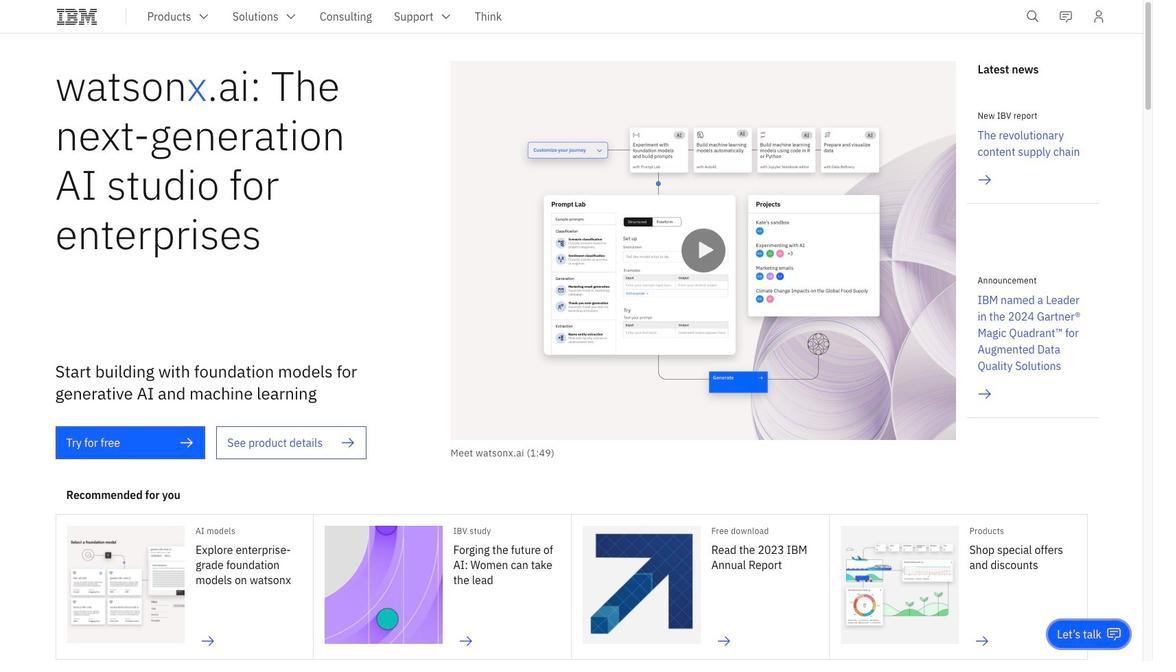 Task type: vqa. For each thing, say whether or not it's contained in the screenshot.
Let's talk element
yes



Task type: describe. For each thing, give the bounding box(es) containing it.
let's talk element
[[1058, 627, 1102, 642]]



